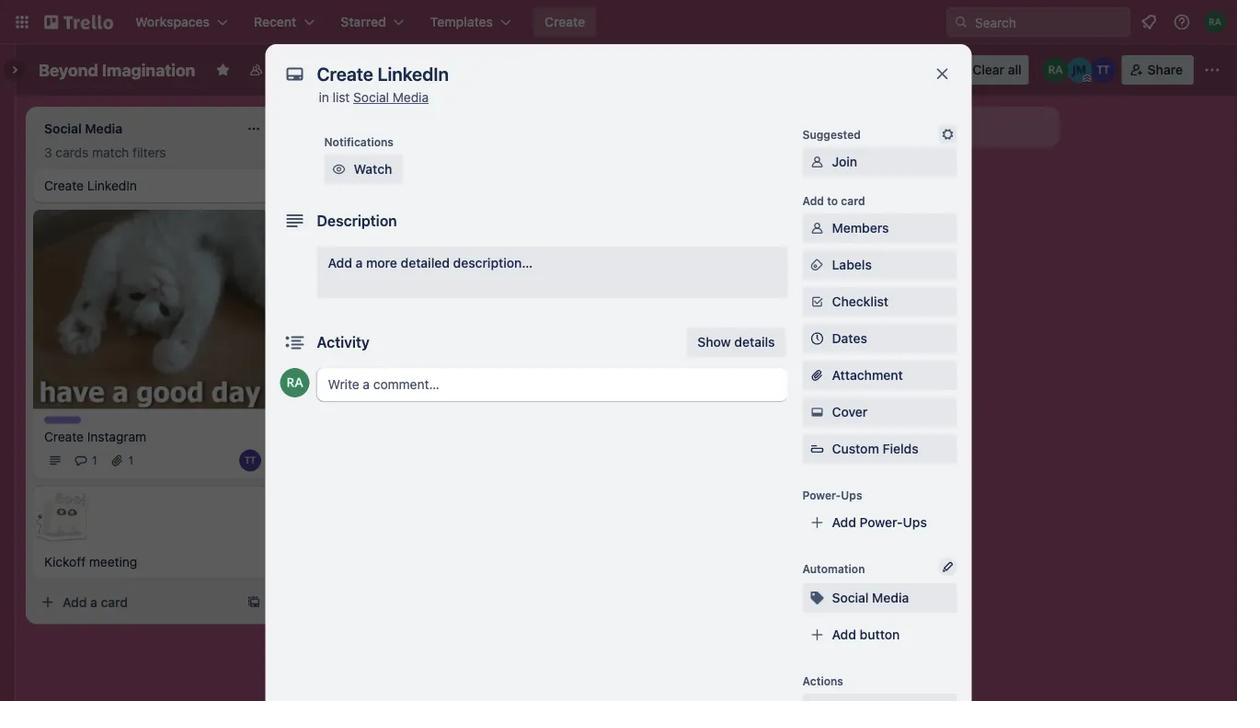 Task type: locate. For each thing, give the bounding box(es) containing it.
automation
[[803, 562, 865, 575]]

sm image inside cover link
[[808, 403, 827, 421]]

dates
[[832, 331, 867, 346]]

2 horizontal spatial ruby anderson (rubyanderson7) image
[[1204, 11, 1226, 33]]

card
[[315, 145, 341, 160], [841, 194, 865, 207], [362, 237, 389, 252], [101, 594, 128, 609]]

sm image down automation
[[808, 589, 827, 607]]

list inside button
[[921, 119, 939, 134]]

2 vertical spatial a
[[90, 594, 97, 609]]

a down kickoff meeting
[[90, 594, 97, 609]]

0 horizontal spatial filters
[[133, 145, 166, 160]]

1 vertical spatial media
[[872, 590, 909, 605]]

0 vertical spatial ruby anderson (rubyanderson7) image
[[1204, 11, 1226, 33]]

sm image inside "members" link
[[808, 219, 827, 237]]

power- down power-ups
[[860, 515, 903, 530]]

0 notifications image
[[1138, 11, 1160, 33]]

add to card
[[803, 194, 865, 207]]

add a card
[[324, 237, 389, 252], [63, 594, 128, 609]]

sm image right "another"
[[939, 125, 957, 144]]

1 vertical spatial list
[[921, 119, 939, 134]]

create from template… image
[[247, 595, 261, 609]]

1 horizontal spatial add a card
[[324, 237, 389, 252]]

sm image left the cover
[[808, 403, 827, 421]]

1 vertical spatial ruby anderson (rubyanderson7) image
[[1043, 57, 1069, 83]]

1 vertical spatial create
[[44, 178, 84, 193]]

show menu image
[[1203, 61, 1222, 79]]

1 vertical spatial power-
[[860, 515, 903, 530]]

description
[[317, 212, 397, 230]]

sm image left checklist
[[808, 293, 827, 311]]

a down description on the top left
[[352, 237, 359, 252]]

sm image for checklist
[[808, 293, 827, 311]]

add button button
[[803, 620, 957, 650]]

create
[[545, 14, 585, 29], [44, 178, 84, 193], [44, 429, 84, 444]]

in
[[319, 90, 329, 105]]

filters up thinking link
[[399, 145, 433, 160]]

1 up color: bold red, title: "thoughts" element at the top left
[[305, 145, 311, 160]]

2 horizontal spatial 1
[[305, 145, 311, 160]]

add a more detailed description…
[[328, 255, 533, 270]]

sm image inside checklist link
[[808, 293, 827, 311]]

None text field
[[308, 57, 915, 90]]

list
[[333, 90, 350, 105], [921, 119, 939, 134]]

1 vertical spatial social
[[832, 590, 869, 605]]

1 horizontal spatial filters
[[399, 145, 433, 160]]

show details link
[[687, 328, 786, 357]]

add a card button down description on the top left
[[294, 230, 501, 259]]

1 down create instagram
[[92, 454, 97, 467]]

create inside "link"
[[44, 429, 84, 444]]

0 vertical spatial add a card button
[[294, 230, 501, 259]]

sm image up suggested at the top of the page
[[820, 55, 846, 81]]

cover link
[[803, 397, 957, 427]]

0 horizontal spatial add a card button
[[33, 587, 239, 617]]

add a card button
[[294, 230, 501, 259], [33, 587, 239, 617]]

checklist link
[[803, 287, 957, 316]]

1 horizontal spatial media
[[872, 590, 909, 605]]

4 button
[[853, 55, 965, 85]]

terry turtle (terryturtle) image
[[1091, 57, 1117, 83]]

matches
[[345, 145, 395, 160]]

1 horizontal spatial list
[[921, 119, 939, 134]]

custom fields button
[[803, 440, 957, 458]]

ruby anderson (rubyanderson7) image
[[1204, 11, 1226, 33], [1043, 57, 1069, 83], [280, 368, 310, 397]]

add button
[[832, 627, 900, 642]]

color: bold red, title: "thoughts" element
[[305, 177, 356, 190]]

attachment
[[832, 368, 903, 383]]

media up the button
[[872, 590, 909, 605]]

social
[[353, 90, 389, 105], [832, 590, 869, 605]]

sm image left join
[[808, 153, 827, 171]]

Write a comment text field
[[317, 368, 788, 401]]

workspace visible image
[[249, 63, 264, 77]]

sm image inside 'watch' button
[[330, 160, 348, 178]]

add power-ups link
[[803, 508, 957, 537]]

add a card down description on the top left
[[324, 237, 389, 252]]

1 horizontal spatial add a card button
[[294, 230, 501, 259]]

1 horizontal spatial power-
[[860, 515, 903, 530]]

1 sm image from the top
[[808, 153, 827, 171]]

0 horizontal spatial add a card
[[63, 594, 128, 609]]

terry turtle (terryturtle) image
[[239, 449, 261, 471]]

kickoff meeting
[[44, 554, 137, 569]]

ups down fields
[[903, 515, 927, 530]]

0 vertical spatial create
[[545, 14, 585, 29]]

1 card matches filters
[[305, 145, 433, 160]]

members
[[832, 220, 889, 236]]

linkedin
[[87, 178, 137, 193]]

sm image
[[808, 153, 827, 171], [808, 219, 827, 237], [808, 256, 827, 274], [808, 293, 827, 311]]

add a card down kickoff meeting
[[63, 594, 128, 609]]

list right in
[[333, 90, 350, 105]]

ups up add power-ups
[[841, 489, 863, 501]]

add a card for add a card "button" related to create from template… image
[[324, 237, 389, 252]]

social down customize views icon
[[353, 90, 389, 105]]

media up notifications
[[393, 90, 429, 105]]

media
[[393, 90, 429, 105], [872, 590, 909, 605]]

sm image down add to card
[[808, 219, 827, 237]]

2 vertical spatial ruby anderson (rubyanderson7) image
[[280, 368, 310, 397]]

1 vertical spatial add a card
[[63, 594, 128, 609]]

add left to
[[803, 194, 824, 207]]

0 vertical spatial a
[[352, 237, 359, 252]]

add up join
[[843, 119, 867, 134]]

card right to
[[841, 194, 865, 207]]

power-
[[803, 489, 841, 501], [860, 515, 903, 530]]

3 sm image from the top
[[808, 256, 827, 274]]

1
[[305, 145, 311, 160], [92, 454, 97, 467], [128, 454, 134, 467]]

0 horizontal spatial media
[[393, 90, 429, 105]]

2 filters from the left
[[399, 145, 433, 160]]

3
[[44, 145, 52, 160]]

card up color: bold red, title: "thoughts" element at the top left
[[315, 145, 341, 160]]

power- down custom
[[803, 489, 841, 501]]

kickoff meeting link
[[44, 552, 258, 571]]

add
[[843, 119, 867, 134], [803, 194, 824, 207], [324, 237, 348, 252], [328, 255, 352, 270], [832, 515, 857, 530], [63, 594, 87, 609], [832, 627, 857, 642]]

filters for 3 cards match filters
[[133, 145, 166, 160]]

more
[[366, 255, 397, 270]]

0 horizontal spatial list
[[333, 90, 350, 105]]

a for add a card "button" related to create from template… image
[[352, 237, 359, 252]]

share button
[[1122, 55, 1194, 85]]

add a card button for create from template… image
[[294, 230, 501, 259]]

to
[[827, 194, 838, 207]]

star or unstar board image
[[216, 63, 230, 77]]

0 vertical spatial ups
[[841, 489, 863, 501]]

1 filters from the left
[[133, 145, 166, 160]]

sm image left labels
[[808, 256, 827, 274]]

0 vertical spatial power-
[[803, 489, 841, 501]]

sm image
[[820, 55, 846, 81], [939, 125, 957, 144], [330, 160, 348, 178], [808, 403, 827, 421], [808, 589, 827, 607]]

another
[[870, 119, 918, 134]]

button
[[860, 627, 900, 642]]

4 sm image from the top
[[808, 293, 827, 311]]

sm image for watch
[[330, 160, 348, 178]]

back to home image
[[44, 7, 113, 37]]

filters up create linkedin link
[[133, 145, 166, 160]]

a left more
[[356, 255, 363, 270]]

0 horizontal spatial social
[[353, 90, 389, 105]]

0 vertical spatial media
[[393, 90, 429, 105]]

sm image inside join link
[[808, 153, 827, 171]]

thinking
[[305, 189, 356, 204]]

1 vertical spatial add a card button
[[33, 587, 239, 617]]

add a card button down kickoff meeting 'link'
[[33, 587, 239, 617]]

a
[[352, 237, 359, 252], [356, 255, 363, 270], [90, 594, 97, 609]]

1 vertical spatial a
[[356, 255, 363, 270]]

details
[[735, 334, 775, 350]]

cards
[[56, 145, 89, 160]]

0 vertical spatial social
[[353, 90, 389, 105]]

create inside "button"
[[545, 14, 585, 29]]

social down automation
[[832, 590, 869, 605]]

sm image inside labels link
[[808, 256, 827, 274]]

all
[[1008, 62, 1022, 77]]

2 vertical spatial create
[[44, 429, 84, 444]]

create button
[[534, 7, 596, 37]]

0 vertical spatial add a card
[[324, 237, 389, 252]]

0 vertical spatial list
[[333, 90, 350, 105]]

attachment button
[[803, 361, 957, 390]]

open information menu image
[[1173, 13, 1191, 31]]

meeting
[[89, 554, 137, 569]]

create for create linkedin
[[44, 178, 84, 193]]

1 horizontal spatial social
[[832, 590, 869, 605]]

move image
[[808, 699, 827, 701]]

ups
[[841, 489, 863, 501], [903, 515, 927, 530]]

add left the button
[[832, 627, 857, 642]]

0 horizontal spatial ups
[[841, 489, 863, 501]]

thoughts
[[305, 178, 356, 190]]

board
[[306, 62, 342, 77]]

actions
[[803, 674, 844, 687]]

clear all button
[[965, 55, 1029, 85]]

sm image up "thinking" at the top
[[330, 160, 348, 178]]

create instagram link
[[44, 427, 258, 446]]

watch button
[[324, 155, 403, 184]]

filters
[[133, 145, 166, 160], [399, 145, 433, 160]]

2 sm image from the top
[[808, 219, 827, 237]]

add left more
[[328, 255, 352, 270]]

list right "another"
[[921, 119, 939, 134]]

create linkedin link
[[44, 177, 258, 195]]

1 vertical spatial ups
[[903, 515, 927, 530]]

1 down 'instagram'
[[128, 454, 134, 467]]

4
[[946, 62, 954, 77]]

activity
[[317, 334, 370, 351]]

suggested
[[803, 128, 861, 141]]



Task type: vqa. For each thing, say whether or not it's contained in the screenshot.
the 10
no



Task type: describe. For each thing, give the bounding box(es) containing it.
labels
[[832, 257, 872, 272]]

0 horizontal spatial ruby anderson (rubyanderson7) image
[[280, 368, 310, 397]]

1 horizontal spatial ups
[[903, 515, 927, 530]]

add a card button for create from template… icon
[[33, 587, 239, 617]]

social media
[[832, 590, 909, 605]]

add another list button
[[810, 107, 1060, 147]]

match
[[92, 145, 129, 160]]

join link
[[803, 147, 957, 177]]

search image
[[954, 15, 969, 29]]

primary element
[[0, 0, 1237, 44]]

sm image for members
[[808, 219, 827, 237]]

thoughts thinking
[[305, 178, 356, 204]]

power-ups
[[803, 489, 863, 501]]

clear all
[[973, 62, 1022, 77]]

1 horizontal spatial 1
[[128, 454, 134, 467]]

show
[[698, 334, 731, 350]]

3 cards match filters
[[44, 145, 166, 160]]

labels link
[[803, 250, 957, 280]]

add a card for create from template… icon's add a card "button"
[[63, 594, 128, 609]]

add a more detailed description… link
[[317, 247, 788, 298]]

members link
[[803, 213, 957, 243]]

1 horizontal spatial ruby anderson (rubyanderson7) image
[[1043, 57, 1069, 83]]

fields
[[883, 441, 919, 456]]

card up more
[[362, 237, 389, 252]]

checklist
[[832, 294, 889, 309]]

sm image for join
[[808, 153, 827, 171]]

instagram
[[87, 429, 146, 444]]

create instagram
[[44, 429, 146, 444]]

create for create
[[545, 14, 585, 29]]

description…
[[453, 255, 533, 270]]

0 horizontal spatial power-
[[803, 489, 841, 501]]

create from template… image
[[508, 237, 523, 252]]

kickoff
[[44, 554, 86, 569]]

social inside button
[[832, 590, 869, 605]]

clear
[[973, 62, 1005, 77]]

sm image inside social media button
[[808, 589, 827, 607]]

dates button
[[803, 324, 957, 353]]

customize views image
[[362, 61, 381, 79]]

sm image for labels
[[808, 256, 827, 274]]

share
[[1148, 62, 1183, 77]]

custom fields
[[832, 441, 919, 456]]

sm image for suggested
[[939, 125, 957, 144]]

create linkedin
[[44, 178, 137, 193]]

in list social media
[[319, 90, 429, 105]]

add power-ups
[[832, 515, 927, 530]]

join
[[832, 154, 858, 169]]

Board name text field
[[29, 55, 205, 85]]

beyond
[[39, 60, 98, 80]]

board link
[[275, 55, 353, 85]]

create for create instagram
[[44, 429, 84, 444]]

add down description on the top left
[[324, 237, 348, 252]]

color: purple, title: none image
[[44, 416, 81, 424]]

cover
[[832, 404, 868, 420]]

filters for 1 card matches filters
[[399, 145, 433, 160]]

custom
[[832, 441, 879, 456]]

add down power-ups
[[832, 515, 857, 530]]

Search field
[[969, 8, 1130, 36]]

add another list
[[843, 119, 939, 134]]

watch
[[354, 161, 392, 177]]

add down kickoff
[[63, 594, 87, 609]]

switch to… image
[[13, 13, 31, 31]]

social media link
[[353, 90, 429, 105]]

social media button
[[803, 583, 957, 613]]

imagination
[[102, 60, 195, 80]]

0 horizontal spatial 1
[[92, 454, 97, 467]]

card down meeting
[[101, 594, 128, 609]]

beyond imagination
[[39, 60, 195, 80]]

thinking link
[[305, 188, 519, 206]]

a for create from template… icon's add a card "button"
[[90, 594, 97, 609]]

detailed
[[401, 255, 450, 270]]

jeremy miller (jeremymiller198) image
[[1067, 57, 1093, 83]]

sm image for cover
[[808, 403, 827, 421]]

show details
[[698, 334, 775, 350]]

media inside button
[[872, 590, 909, 605]]

notifications
[[324, 135, 394, 148]]



